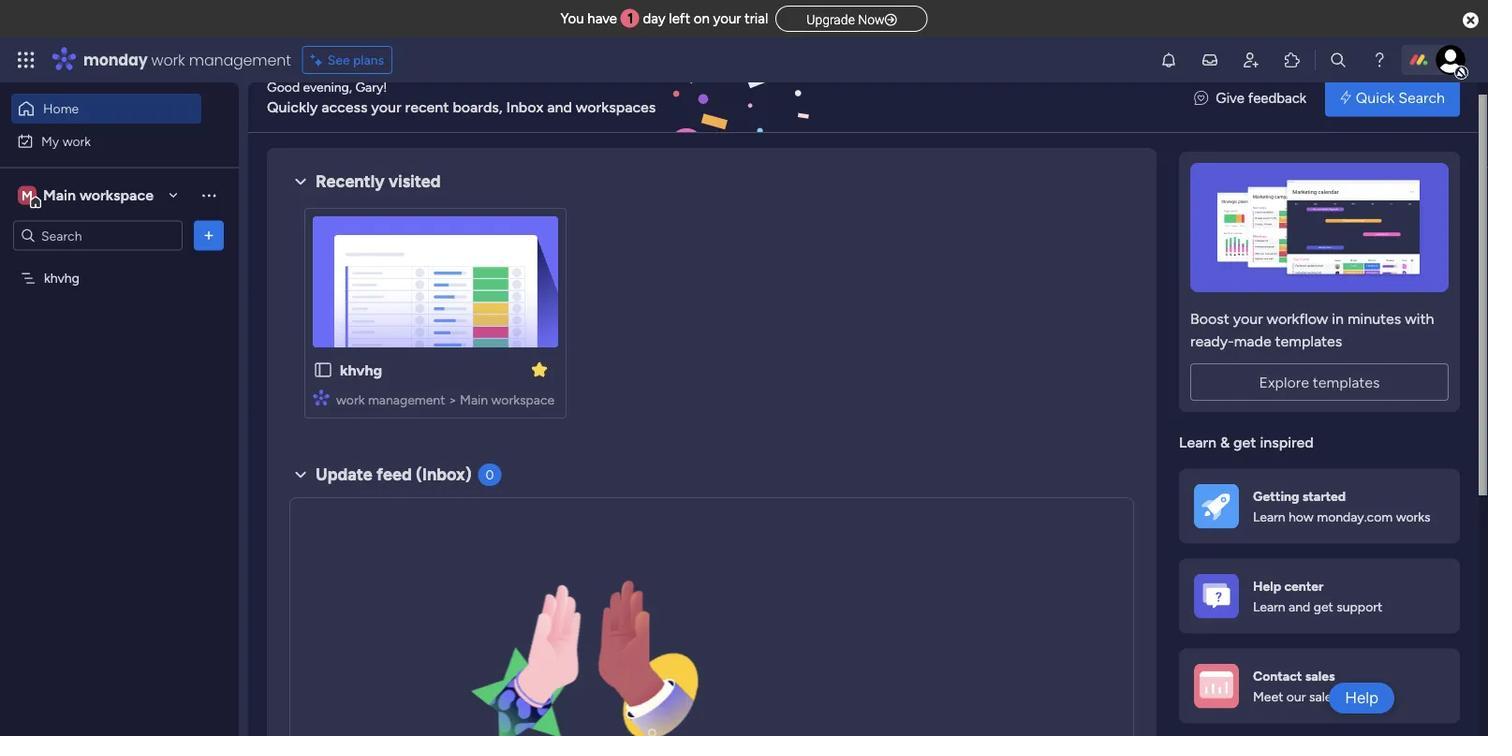 Task type: vqa. For each thing, say whether or not it's contained in the screenshot.
This month on the right top of the page
no



Task type: locate. For each thing, give the bounding box(es) containing it.
gary orlando image
[[1436, 45, 1466, 75]]

upgrade
[[807, 12, 855, 27]]

1 vertical spatial management
[[368, 391, 445, 407]]

update
[[316, 464, 373, 484]]

help for help center learn and get support
[[1253, 577, 1282, 593]]

khvhg
[[44, 270, 79, 286], [340, 361, 382, 378]]

and
[[547, 98, 572, 116], [1289, 599, 1311, 615]]

1 horizontal spatial work
[[151, 49, 185, 70]]

1 horizontal spatial khvhg
[[340, 361, 382, 378]]

0 vertical spatial khvhg
[[44, 270, 79, 286]]

getting
[[1253, 487, 1300, 503]]

see plans
[[328, 52, 384, 68]]

0
[[486, 467, 494, 482]]

your
[[713, 10, 741, 27], [371, 98, 402, 116], [1233, 309, 1263, 327]]

work up update
[[336, 391, 365, 407]]

dapulse rightstroke image
[[885, 13, 897, 27]]

learn down getting
[[1253, 509, 1286, 525]]

1 vertical spatial templates
[[1313, 373, 1380, 391]]

2 vertical spatial learn
[[1253, 599, 1286, 615]]

recent
[[405, 98, 449, 116]]

0 vertical spatial help
[[1253, 577, 1282, 593]]

1 vertical spatial work
[[62, 133, 91, 149]]

sales
[[1306, 667, 1335, 683], [1310, 689, 1339, 705]]

sales up our
[[1306, 667, 1335, 683]]

update feed (inbox)
[[316, 464, 472, 484]]

0 vertical spatial get
[[1234, 433, 1257, 451]]

left
[[669, 10, 690, 27]]

0 horizontal spatial work
[[62, 133, 91, 149]]

learn inside 'help center learn and get support'
[[1253, 599, 1286, 615]]

1 horizontal spatial help
[[1345, 689, 1379, 708]]

quick
[[1356, 89, 1395, 106]]

see plans button
[[302, 46, 393, 74]]

inbox image
[[1201, 51, 1220, 69]]

boost
[[1191, 309, 1230, 327]]

see
[[328, 52, 350, 68]]

sales right our
[[1310, 689, 1339, 705]]

0 vertical spatial and
[[547, 98, 572, 116]]

main right >
[[460, 391, 488, 407]]

1 vertical spatial help
[[1345, 689, 1379, 708]]

1 vertical spatial khvhg
[[340, 361, 382, 378]]

lottie animation image
[[430, 513, 730, 736]]

0 vertical spatial learn
[[1179, 433, 1217, 451]]

now
[[858, 12, 885, 27]]

main
[[43, 186, 76, 204], [460, 391, 488, 407]]

get inside 'help center learn and get support'
[[1314, 599, 1334, 615]]

upgrade now link
[[776, 5, 928, 32]]

work inside button
[[62, 133, 91, 149]]

your up made
[[1233, 309, 1263, 327]]

help inside 'help center learn and get support'
[[1253, 577, 1282, 593]]

and inside good evening, gary! quickly access your recent boards, inbox and workspaces
[[547, 98, 572, 116]]

1 horizontal spatial management
[[368, 391, 445, 407]]

1 vertical spatial get
[[1314, 599, 1334, 615]]

0 horizontal spatial management
[[189, 49, 291, 70]]

work for my
[[62, 133, 91, 149]]

you have 1 day left on your trial
[[561, 10, 768, 27]]

with
[[1405, 309, 1435, 327]]

1 vertical spatial learn
[[1253, 509, 1286, 525]]

your down gary!
[[371, 98, 402, 116]]

learn inside getting started learn how monday.com works
[[1253, 509, 1286, 525]]

1 horizontal spatial get
[[1314, 599, 1334, 615]]

good
[[267, 79, 300, 95]]

access
[[321, 98, 368, 116]]

workflow
[[1267, 309, 1329, 327]]

visited
[[389, 171, 441, 191]]

option
[[0, 261, 239, 265]]

inbox
[[506, 98, 544, 116]]

2 horizontal spatial your
[[1233, 309, 1263, 327]]

apps image
[[1283, 51, 1302, 69]]

learn for help
[[1253, 599, 1286, 615]]

0 vertical spatial main
[[43, 186, 76, 204]]

learn
[[1179, 433, 1217, 451], [1253, 509, 1286, 525], [1253, 599, 1286, 615]]

templates inside button
[[1313, 373, 1380, 391]]

management up good
[[189, 49, 291, 70]]

invite members image
[[1242, 51, 1261, 69]]

1 horizontal spatial main
[[460, 391, 488, 407]]

2 vertical spatial work
[[336, 391, 365, 407]]

recently visited
[[316, 171, 441, 191]]

your inside good evening, gary! quickly access your recent boards, inbox and workspaces
[[371, 98, 402, 116]]

get down center on the right bottom
[[1314, 599, 1334, 615]]

1 vertical spatial your
[[371, 98, 402, 116]]

learn left '&'
[[1179, 433, 1217, 451]]

help right our
[[1345, 689, 1379, 708]]

in
[[1332, 309, 1344, 327]]

2 horizontal spatial work
[[336, 391, 365, 407]]

trial
[[745, 10, 768, 27]]

and inside 'help center learn and get support'
[[1289, 599, 1311, 615]]

khvhg down search in workspace "field"
[[44, 270, 79, 286]]

explore
[[1259, 373, 1310, 391]]

close recently visited image
[[289, 170, 312, 193]]

0 horizontal spatial and
[[547, 98, 572, 116]]

1 horizontal spatial your
[[713, 10, 741, 27]]

your inside boost your workflow in minutes with ready-made templates
[[1233, 309, 1263, 327]]

experts
[[1342, 689, 1385, 705]]

get
[[1234, 433, 1257, 451], [1314, 599, 1334, 615]]

1 vertical spatial main
[[460, 391, 488, 407]]

get right '&'
[[1234, 433, 1257, 451]]

boost your workflow in minutes with ready-made templates
[[1191, 309, 1435, 349]]

work right monday
[[151, 49, 185, 70]]

0 vertical spatial templates
[[1275, 332, 1343, 349]]

your right on on the top
[[713, 10, 741, 27]]

help inside button
[[1345, 689, 1379, 708]]

on
[[694, 10, 710, 27]]

management left >
[[368, 391, 445, 407]]

m
[[22, 187, 33, 203]]

good evening, gary! quickly access your recent boards, inbox and workspaces
[[267, 79, 656, 116]]

select product image
[[17, 51, 36, 69]]

templates down workflow
[[1275, 332, 1343, 349]]

help
[[1253, 577, 1282, 593], [1345, 689, 1379, 708]]

work
[[151, 49, 185, 70], [62, 133, 91, 149], [336, 391, 365, 407]]

help left center on the right bottom
[[1253, 577, 1282, 593]]

templates inside boost your workflow in minutes with ready-made templates
[[1275, 332, 1343, 349]]

0 horizontal spatial help
[[1253, 577, 1282, 593]]

contact
[[1253, 667, 1303, 683]]

lottie animation element
[[430, 513, 730, 736]]

khvhg right the public board icon
[[340, 361, 382, 378]]

0 vertical spatial your
[[713, 10, 741, 27]]

0 horizontal spatial your
[[371, 98, 402, 116]]

learn down center on the right bottom
[[1253, 599, 1286, 615]]

ready-
[[1191, 332, 1234, 349]]

>
[[449, 391, 457, 407]]

1 vertical spatial workspace
[[491, 391, 555, 407]]

workspace down remove from favorites image
[[491, 391, 555, 407]]

2 vertical spatial your
[[1233, 309, 1263, 327]]

workspaces
[[576, 98, 656, 116]]

0 vertical spatial workspace
[[80, 186, 154, 204]]

0 vertical spatial work
[[151, 49, 185, 70]]

templates
[[1275, 332, 1343, 349], [1313, 373, 1380, 391]]

templates right explore
[[1313, 373, 1380, 391]]

main inside workspace selection element
[[43, 186, 76, 204]]

started
[[1303, 487, 1346, 503]]

Search in workspace field
[[39, 225, 156, 246]]

and down center on the right bottom
[[1289, 599, 1311, 615]]

work for monday
[[151, 49, 185, 70]]

main right workspace image
[[43, 186, 76, 204]]

1 horizontal spatial and
[[1289, 599, 1311, 615]]

workspace up search in workspace "field"
[[80, 186, 154, 204]]

work right the my
[[62, 133, 91, 149]]

0 horizontal spatial khvhg
[[44, 270, 79, 286]]

management
[[189, 49, 291, 70], [368, 391, 445, 407]]

meet
[[1253, 689, 1284, 705]]

and right inbox
[[547, 98, 572, 116]]

0 horizontal spatial main
[[43, 186, 76, 204]]

workspace
[[80, 186, 154, 204], [491, 391, 555, 407]]

0 horizontal spatial get
[[1234, 433, 1257, 451]]

center
[[1285, 577, 1324, 593]]

1 vertical spatial and
[[1289, 599, 1311, 615]]

contact sales element
[[1179, 648, 1460, 723]]



Task type: describe. For each thing, give the bounding box(es) containing it.
khvhg list box
[[0, 259, 239, 547]]

how
[[1289, 509, 1314, 525]]

monday
[[83, 49, 148, 70]]

have
[[588, 10, 617, 27]]

monday work management
[[83, 49, 291, 70]]

quick search
[[1356, 89, 1445, 106]]

workspace selection element
[[18, 184, 156, 208]]

learn for getting
[[1253, 509, 1286, 525]]

gary!
[[355, 79, 387, 95]]

1 vertical spatial sales
[[1310, 689, 1339, 705]]

explore templates
[[1259, 373, 1380, 391]]

close update feed (inbox) image
[[289, 463, 312, 486]]

feed
[[377, 464, 412, 484]]

0 vertical spatial management
[[189, 49, 291, 70]]

workspace image
[[18, 185, 37, 206]]

getting started element
[[1179, 468, 1460, 543]]

templates image image
[[1196, 163, 1444, 292]]

you
[[561, 10, 584, 27]]

0 horizontal spatial workspace
[[80, 186, 154, 204]]

quick search button
[[1326, 79, 1460, 116]]

help center learn and get support
[[1253, 577, 1383, 615]]

help button
[[1329, 683, 1395, 714]]

search everything image
[[1329, 51, 1348, 69]]

help for help
[[1345, 689, 1379, 708]]

help center element
[[1179, 558, 1460, 633]]

my work button
[[11, 126, 201, 156]]

public board image
[[313, 359, 333, 380]]

home button
[[11, 94, 201, 124]]

search
[[1399, 89, 1445, 106]]

my
[[41, 133, 59, 149]]

contact sales meet our sales experts
[[1253, 667, 1385, 705]]

options image
[[200, 226, 218, 245]]

khvhg inside list box
[[44, 270, 79, 286]]

v2 user feedback image
[[1195, 87, 1209, 108]]

our
[[1287, 689, 1306, 705]]

0 vertical spatial sales
[[1306, 667, 1335, 683]]

&
[[1220, 433, 1230, 451]]

getting started learn how monday.com works
[[1253, 487, 1431, 525]]

1
[[628, 10, 634, 27]]

1 horizontal spatial workspace
[[491, 391, 555, 407]]

works
[[1396, 509, 1431, 525]]

dapulse close image
[[1463, 11, 1479, 30]]

(inbox)
[[416, 464, 472, 484]]

recently
[[316, 171, 385, 191]]

remove from favorites image
[[530, 360, 549, 378]]

day
[[643, 10, 666, 27]]

monday.com
[[1317, 509, 1393, 525]]

quickly
[[267, 98, 318, 116]]

plans
[[353, 52, 384, 68]]

boards,
[[453, 98, 503, 116]]

home
[[43, 101, 79, 117]]

notifications image
[[1160, 51, 1178, 69]]

upgrade now
[[807, 12, 885, 27]]

v2 bolt switch image
[[1341, 87, 1352, 108]]

help image
[[1370, 51, 1389, 69]]

evening,
[[303, 79, 352, 95]]

inspired
[[1260, 433, 1314, 451]]

support
[[1337, 599, 1383, 615]]

give feedback
[[1216, 89, 1307, 106]]

my work
[[41, 133, 91, 149]]

made
[[1234, 332, 1272, 349]]

main workspace
[[43, 186, 154, 204]]

minutes
[[1348, 309, 1402, 327]]

workspace options image
[[200, 186, 218, 204]]

feedback
[[1248, 89, 1307, 106]]

work management > main workspace
[[336, 391, 555, 407]]

explore templates button
[[1191, 363, 1449, 400]]

learn & get inspired
[[1179, 433, 1314, 451]]

give
[[1216, 89, 1245, 106]]



